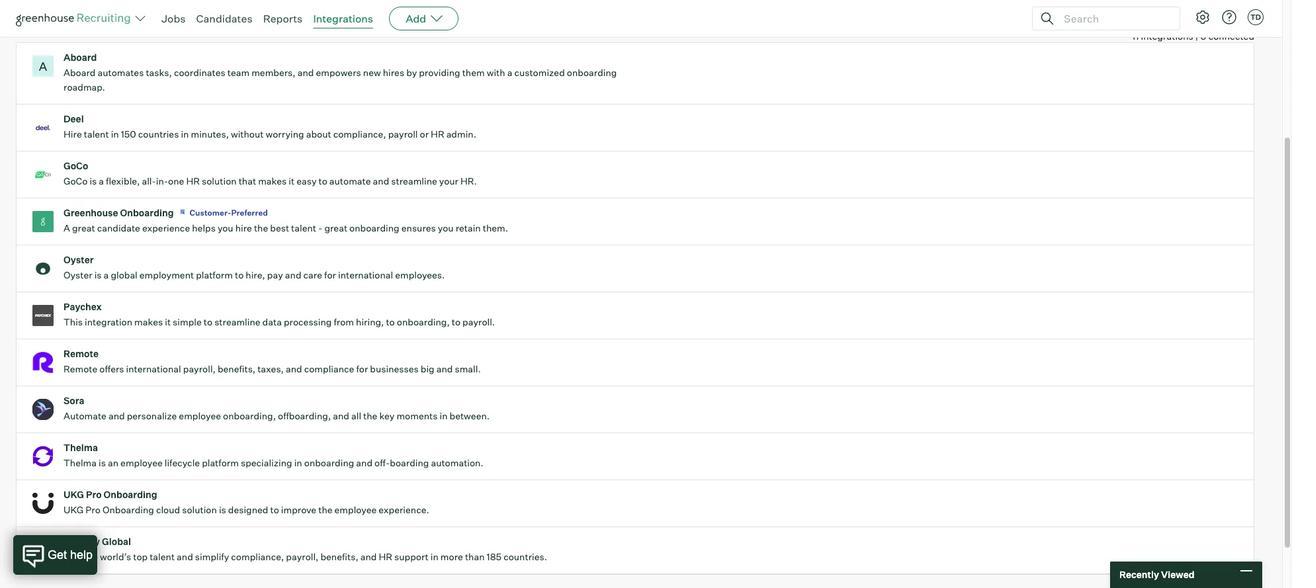 Task type: vqa. For each thing, say whether or not it's contained in the screenshot.
remote to the top
yes



Task type: describe. For each thing, give the bounding box(es) containing it.
processing
[[284, 316, 332, 328]]

2 vertical spatial onboarding
[[102, 504, 154, 516]]

a great candidate experience helps you hire the best talent - great onboarding ensures you retain them.
[[64, 222, 508, 234]]

td button
[[1248, 9, 1264, 25]]

and left support
[[360, 551, 377, 563]]

improve
[[281, 504, 316, 516]]

world's
[[100, 551, 131, 563]]

greenhouse recruiting image
[[16, 11, 135, 26]]

businesses
[[370, 363, 419, 375]]

in inside the velocity global hire the world's top talent and simplify compliance, payroll, benefits, and hr support in more than 185 countries.
[[431, 551, 439, 563]]

it inside paychex this integration makes it simple to streamline data processing from hiring, to onboarding, to payroll.
[[165, 316, 171, 328]]

team
[[227, 67, 250, 78]]

cloud
[[156, 504, 180, 516]]

tasks,
[[146, 67, 172, 78]]

and left all
[[333, 410, 349, 422]]

configure image
[[1195, 9, 1211, 25]]

2 thelma from the top
[[64, 457, 97, 469]]

them
[[462, 67, 485, 78]]

onboarding, inside paychex this integration makes it simple to streamline data processing from hiring, to onboarding, to payroll.
[[397, 316, 450, 328]]

by
[[406, 67, 417, 78]]

an
[[108, 457, 118, 469]]

thelma thelma is an employee lifecycle platform specializing in onboarding and off-boarding automation.
[[64, 442, 483, 469]]

to inside ukg pro onboarding ukg pro onboarding cloud solution is designed to improve the employee experience.
[[270, 504, 279, 516]]

and left simplify
[[177, 551, 193, 563]]

recently
[[1119, 569, 1159, 580]]

key
[[379, 410, 395, 422]]

to left payroll.
[[452, 316, 461, 328]]

admin.
[[446, 128, 476, 140]]

integrations
[[313, 12, 373, 25]]

without
[[231, 128, 264, 140]]

payroll
[[388, 128, 418, 140]]

employee for personalize
[[179, 410, 221, 422]]

taxes,
[[257, 363, 284, 375]]

between.
[[450, 410, 490, 422]]

the inside the velocity global hire the world's top talent and simplify compliance, payroll, benefits, and hr support in more than 185 countries.
[[84, 551, 98, 563]]

2 oyster from the top
[[64, 269, 92, 281]]

0 horizontal spatial new
[[66, 20, 86, 33]]

1 thelma from the top
[[64, 442, 98, 453]]

integration
[[85, 316, 132, 328]]

a inside aboard aboard automates tasks, coordinates team members, and empowers new hires by providing them with a customized onboarding roadmap.
[[507, 67, 512, 78]]

a for oyster oyster is a global employment platform to hire, pay and care for international employees.
[[104, 269, 109, 281]]

customized
[[514, 67, 565, 78]]

hr inside deel hire talent in 150 countries in minutes, without worrying about compliance, payroll or hr admin.
[[431, 128, 444, 140]]

1 vertical spatial hire
[[235, 222, 252, 234]]

experience.
[[379, 504, 429, 516]]

td
[[1250, 13, 1261, 22]]

hr.
[[460, 175, 477, 187]]

platform for to
[[196, 269, 233, 281]]

hire inside the velocity global hire the world's top talent and simplify compliance, payroll, benefits, and hr support in more than 185 countries.
[[64, 551, 82, 563]]

in-
[[156, 175, 168, 187]]

is for oyster
[[94, 269, 102, 281]]

2 great from the left
[[324, 222, 347, 234]]

employment
[[139, 269, 194, 281]]

specializing
[[241, 457, 292, 469]]

0 horizontal spatial data
[[238, 20, 260, 33]]

recently viewed
[[1119, 569, 1195, 580]]

onboarding up 'automates'
[[110, 20, 167, 33]]

offers
[[99, 363, 124, 375]]

greenhouse
[[64, 207, 118, 218]]

compliance
[[304, 363, 354, 375]]

for inside remote remote offers international payroll, benefits, taxes, and compliance for businesses big and small.
[[356, 363, 368, 375]]

easy
[[296, 175, 317, 187]]

payroll.
[[463, 316, 495, 328]]

Search text field
[[1061, 9, 1168, 28]]

to inside oyster oyster is a global employment platform to hire, pay and care for international employees.
[[235, 269, 244, 281]]

minutes,
[[191, 128, 229, 140]]

duplication.
[[263, 20, 321, 33]]

0 vertical spatial onboarding
[[120, 207, 174, 218]]

reports
[[263, 12, 303, 25]]

care
[[303, 269, 322, 281]]

ukg pro onboarding ukg pro onboarding cloud solution is designed to improve the employee experience.
[[64, 489, 429, 516]]

in left the 150
[[111, 128, 119, 140]]

greenhouse onboarding
[[64, 207, 174, 218]]

personalize
[[127, 410, 177, 422]]

the inside ukg pro onboarding ukg pro onboarding cloud solution is designed to improve the employee experience.
[[318, 504, 332, 516]]

and inside thelma thelma is an employee lifecycle platform specializing in onboarding and off-boarding automation.
[[356, 457, 373, 469]]

experience
[[142, 222, 190, 234]]

and right the big
[[436, 363, 453, 375]]

global
[[111, 269, 137, 281]]

paychex
[[64, 301, 102, 312]]

more
[[441, 551, 463, 563]]

2 you from the left
[[438, 222, 454, 234]]

members,
[[252, 67, 296, 78]]

onboarding, inside 'sora automate and personalize employee onboarding, offboarding, and all the key moments in between.'
[[223, 410, 276, 422]]

simple
[[173, 316, 202, 328]]

to inside goco goco is a flexible, all-in-one hr solution that makes it easy to automate and streamline your hr.
[[319, 175, 327, 187]]

185
[[487, 551, 502, 563]]

your
[[439, 175, 458, 187]]

international inside oyster oyster is a global employment platform to hire, pay and care for international employees.
[[338, 269, 393, 281]]

or
[[420, 128, 429, 140]]

hr inside the velocity global hire the world's top talent and simplify compliance, payroll, benefits, and hr support in more than 185 countries.
[[379, 551, 392, 563]]

them.
[[483, 222, 508, 234]]

compliance, inside the velocity global hire the world's top talent and simplify compliance, payroll, benefits, and hr support in more than 185 countries.
[[231, 551, 284, 563]]

compliance, inside deel hire talent in 150 countries in minutes, without worrying about compliance, payroll or hr admin.
[[333, 128, 386, 140]]

top
[[133, 551, 148, 563]]

2 horizontal spatial talent
[[291, 222, 316, 234]]

international inside remote remote offers international payroll, benefits, taxes, and compliance for businesses big and small.
[[126, 363, 181, 375]]

hire,
[[246, 269, 265, 281]]

deel
[[64, 113, 84, 125]]

1 oyster from the top
[[64, 254, 94, 265]]

oyster oyster is a global employment platform to hire, pay and care for international employees.
[[64, 254, 445, 281]]

aboard aboard automates tasks, coordinates team members, and empowers new hires by providing them with a customized onboarding roadmap.
[[64, 52, 617, 93]]

and inside aboard aboard automates tasks, coordinates team members, and empowers new hires by providing them with a customized onboarding roadmap.
[[298, 67, 314, 78]]

countries.
[[504, 551, 547, 563]]

kick start new hire onboarding and eliminate data duplication.
[[16, 20, 321, 33]]

talent inside the velocity global hire the world's top talent and simplify compliance, payroll, benefits, and hr support in more than 185 countries.
[[150, 551, 175, 563]]

hiring,
[[356, 316, 384, 328]]

onboarding inside aboard aboard automates tasks, coordinates team members, and empowers new hires by providing them with a customized onboarding roadmap.
[[567, 67, 617, 78]]

jobs
[[161, 12, 186, 25]]

employee inside ukg pro onboarding ukg pro onboarding cloud solution is designed to improve the employee experience.
[[334, 504, 377, 516]]

velocity
[[64, 536, 100, 547]]

hr inside goco goco is a flexible, all-in-one hr solution that makes it easy to automate and streamline your hr.
[[186, 175, 200, 187]]

customer-
[[190, 208, 231, 218]]

for inside oyster oyster is a global employment platform to hire, pay and care for international employees.
[[324, 269, 336, 281]]

than
[[465, 551, 485, 563]]

small.
[[455, 363, 481, 375]]

hires
[[383, 67, 404, 78]]

start
[[40, 20, 63, 33]]

moments
[[397, 410, 438, 422]]

vg
[[35, 543, 51, 558]]

1 great from the left
[[72, 222, 95, 234]]

candidates
[[196, 12, 253, 25]]

sora automate and personalize employee onboarding, offboarding, and all the key moments in between.
[[64, 395, 490, 422]]

helps
[[192, 222, 216, 234]]

add
[[406, 12, 426, 25]]

integrations
[[1141, 31, 1193, 42]]

automate
[[329, 175, 371, 187]]

reports link
[[263, 12, 303, 25]]

with
[[487, 67, 505, 78]]

roadmap.
[[64, 82, 105, 93]]

onboarding inside thelma thelma is an employee lifecycle platform specializing in onboarding and off-boarding automation.
[[304, 457, 354, 469]]

integrations link
[[313, 12, 373, 25]]



Task type: locate. For each thing, give the bounding box(es) containing it.
lifecycle
[[165, 457, 200, 469]]

onboarding
[[110, 20, 167, 33], [567, 67, 617, 78], [349, 222, 399, 234], [304, 457, 354, 469]]

international up hiring,
[[338, 269, 393, 281]]

and right automate
[[108, 410, 125, 422]]

onboarding up global
[[102, 504, 154, 516]]

11
[[1132, 31, 1139, 42]]

platform right lifecycle
[[202, 457, 239, 469]]

2 vertical spatial talent
[[150, 551, 175, 563]]

off-
[[375, 457, 390, 469]]

0 vertical spatial pro
[[86, 489, 102, 500]]

in inside thelma thelma is an employee lifecycle platform specializing in onboarding and off-boarding automation.
[[294, 457, 302, 469]]

the
[[254, 222, 268, 234], [363, 410, 377, 422], [318, 504, 332, 516], [84, 551, 98, 563]]

all-
[[142, 175, 156, 187]]

hr right one
[[186, 175, 200, 187]]

0 horizontal spatial employee
[[120, 457, 163, 469]]

solution right cloud
[[182, 504, 217, 516]]

payroll, down improve
[[286, 551, 319, 563]]

goco up greenhouse
[[64, 175, 88, 187]]

0 vertical spatial solution
[[202, 175, 237, 187]]

goco
[[64, 160, 88, 171], [64, 175, 88, 187]]

0 vertical spatial aboard
[[64, 52, 97, 63]]

makes right that at the left top
[[258, 175, 287, 187]]

payroll, inside the velocity global hire the world's top talent and simplify compliance, payroll, benefits, and hr support in more than 185 countries.
[[286, 551, 319, 563]]

1 vertical spatial makes
[[134, 316, 163, 328]]

1 vertical spatial benefits,
[[321, 551, 358, 563]]

and left off- on the bottom of the page
[[356, 457, 373, 469]]

viewed
[[1161, 569, 1195, 580]]

and left eliminate in the top of the page
[[169, 20, 188, 33]]

0 vertical spatial oyster
[[64, 254, 94, 265]]

platform for specializing
[[202, 457, 239, 469]]

1 horizontal spatial hire
[[235, 222, 252, 234]]

1 goco from the top
[[64, 160, 88, 171]]

thelma left an
[[64, 457, 97, 469]]

2 remote from the top
[[64, 363, 97, 375]]

the left best
[[254, 222, 268, 234]]

worrying
[[266, 128, 304, 140]]

0 vertical spatial compliance,
[[333, 128, 386, 140]]

0 vertical spatial a
[[507, 67, 512, 78]]

to right simple
[[204, 316, 212, 328]]

countries
[[138, 128, 179, 140]]

2 horizontal spatial employee
[[334, 504, 377, 516]]

150
[[121, 128, 136, 140]]

providing
[[419, 67, 460, 78]]

1 vertical spatial new
[[363, 67, 381, 78]]

solution inside ukg pro onboarding ukg pro onboarding cloud solution is designed to improve the employee experience.
[[182, 504, 217, 516]]

a down greenhouse
[[64, 222, 70, 234]]

hr left support
[[379, 551, 392, 563]]

1 horizontal spatial hr
[[379, 551, 392, 563]]

1 horizontal spatial onboarding,
[[397, 316, 450, 328]]

this
[[64, 316, 83, 328]]

new left hires
[[363, 67, 381, 78]]

1 horizontal spatial it
[[289, 175, 294, 187]]

and right 'automate'
[[373, 175, 389, 187]]

data left the reports
[[238, 20, 260, 33]]

0 vertical spatial hire
[[88, 20, 107, 33]]

2 goco from the top
[[64, 175, 88, 187]]

and
[[169, 20, 188, 33], [298, 67, 314, 78], [373, 175, 389, 187], [285, 269, 301, 281], [286, 363, 302, 375], [436, 363, 453, 375], [108, 410, 125, 422], [333, 410, 349, 422], [356, 457, 373, 469], [177, 551, 193, 563], [360, 551, 377, 563]]

platform inside oyster oyster is a global employment platform to hire, pay and care for international employees.
[[196, 269, 233, 281]]

streamline right simple
[[214, 316, 260, 328]]

to
[[319, 175, 327, 187], [235, 269, 244, 281], [204, 316, 212, 328], [386, 316, 395, 328], [452, 316, 461, 328], [270, 504, 279, 516]]

employee inside thelma thelma is an employee lifecycle platform specializing in onboarding and off-boarding automation.
[[120, 457, 163, 469]]

streamline inside paychex this integration makes it simple to streamline data processing from hiring, to onboarding, to payroll.
[[214, 316, 260, 328]]

from
[[334, 316, 354, 328]]

and right "members,"
[[298, 67, 314, 78]]

0 vertical spatial payroll,
[[183, 363, 216, 375]]

onboarding left off- on the bottom of the page
[[304, 457, 354, 469]]

is for goco
[[90, 175, 97, 187]]

great
[[72, 222, 95, 234], [324, 222, 347, 234]]

0 horizontal spatial a
[[39, 59, 47, 74]]

the right improve
[[318, 504, 332, 516]]

1 vertical spatial compliance,
[[231, 551, 284, 563]]

2 aboard from the top
[[64, 67, 96, 78]]

|
[[1195, 31, 1198, 42]]

kick
[[16, 20, 38, 33]]

1 horizontal spatial benefits,
[[321, 551, 358, 563]]

is left an
[[99, 457, 106, 469]]

and inside oyster oyster is a global employment platform to hire, pay and care for international employees.
[[285, 269, 301, 281]]

is left flexible,
[[90, 175, 97, 187]]

platform inside thelma thelma is an employee lifecycle platform specializing in onboarding and off-boarding automation.
[[202, 457, 239, 469]]

1 vertical spatial oyster
[[64, 269, 92, 281]]

remote left "offers" on the left bottom
[[64, 363, 97, 375]]

data left processing
[[262, 316, 282, 328]]

employee inside 'sora automate and personalize employee onboarding, offboarding, and all the key moments in between.'
[[179, 410, 221, 422]]

benefits,
[[218, 363, 255, 375], [321, 551, 358, 563]]

payroll, inside remote remote offers international payroll, benefits, taxes, and compliance for businesses big and small.
[[183, 363, 216, 375]]

1 vertical spatial a
[[64, 222, 70, 234]]

to left improve
[[270, 504, 279, 516]]

flexible,
[[106, 175, 140, 187]]

1 vertical spatial aboard
[[64, 67, 96, 78]]

great down greenhouse
[[72, 222, 95, 234]]

1 vertical spatial onboarding,
[[223, 410, 276, 422]]

it inside goco goco is a flexible, all-in-one hr solution that makes it easy to automate and streamline your hr.
[[289, 175, 294, 187]]

best
[[270, 222, 289, 234]]

aboard
[[64, 52, 97, 63], [64, 67, 96, 78]]

1 horizontal spatial payroll,
[[286, 551, 319, 563]]

a
[[39, 59, 47, 74], [64, 222, 70, 234]]

solution left that at the left top
[[202, 175, 237, 187]]

1 vertical spatial remote
[[64, 363, 97, 375]]

2 vertical spatial hr
[[379, 551, 392, 563]]

1 horizontal spatial for
[[356, 363, 368, 375]]

1 vertical spatial pro
[[86, 504, 100, 516]]

0 vertical spatial thelma
[[64, 442, 98, 453]]

for
[[324, 269, 336, 281], [356, 363, 368, 375]]

1 vertical spatial it
[[165, 316, 171, 328]]

employees.
[[395, 269, 445, 281]]

velocity global hire the world's top talent and simplify compliance, payroll, benefits, and hr support in more than 185 countries.
[[64, 536, 547, 563]]

new right start
[[66, 20, 86, 33]]

0 vertical spatial goco
[[64, 160, 88, 171]]

0 horizontal spatial benefits,
[[218, 363, 255, 375]]

onboarding, up thelma thelma is an employee lifecycle platform specializing in onboarding and off-boarding automation.
[[223, 410, 276, 422]]

0 vertical spatial ukg
[[64, 489, 84, 500]]

benefits, inside remote remote offers international payroll, benefits, taxes, and compliance for businesses big and small.
[[218, 363, 255, 375]]

automation.
[[431, 457, 483, 469]]

hire right start
[[88, 20, 107, 33]]

1 you from the left
[[218, 222, 233, 234]]

1 horizontal spatial new
[[363, 67, 381, 78]]

data inside paychex this integration makes it simple to streamline data processing from hiring, to onboarding, to payroll.
[[262, 316, 282, 328]]

and right pay
[[285, 269, 301, 281]]

1 horizontal spatial talent
[[150, 551, 175, 563]]

about
[[306, 128, 331, 140]]

sora
[[64, 395, 84, 406]]

0 vertical spatial data
[[238, 20, 260, 33]]

1 vertical spatial data
[[262, 316, 282, 328]]

automate
[[64, 410, 106, 422]]

all
[[351, 410, 361, 422]]

0 horizontal spatial it
[[165, 316, 171, 328]]

it
[[289, 175, 294, 187], [165, 316, 171, 328]]

payroll, down simple
[[183, 363, 216, 375]]

is left global
[[94, 269, 102, 281]]

1 aboard from the top
[[64, 52, 97, 63]]

benefits, inside the velocity global hire the world's top talent and simplify compliance, payroll, benefits, and hr support in more than 185 countries.
[[321, 551, 358, 563]]

onboarding
[[120, 207, 174, 218], [104, 489, 157, 500], [102, 504, 154, 516]]

to left hire,
[[235, 269, 244, 281]]

onboarding left ensures
[[349, 222, 399, 234]]

1 vertical spatial thelma
[[64, 457, 97, 469]]

jobs link
[[161, 12, 186, 25]]

a for goco goco is a flexible, all-in-one hr solution that makes it easy to automate and streamline your hr.
[[99, 175, 104, 187]]

international
[[338, 269, 393, 281], [126, 363, 181, 375]]

it left easy
[[289, 175, 294, 187]]

0 horizontal spatial payroll,
[[183, 363, 216, 375]]

deel hire talent in 150 countries in minutes, without worrying about compliance, payroll or hr admin.
[[64, 113, 476, 140]]

the down 'velocity'
[[84, 551, 98, 563]]

a down start
[[39, 59, 47, 74]]

0 horizontal spatial you
[[218, 222, 233, 234]]

a inside oyster oyster is a global employment platform to hire, pay and care for international employees.
[[104, 269, 109, 281]]

onboarding, down employees.
[[397, 316, 450, 328]]

you down "customer-preferred"
[[218, 222, 233, 234]]

makes inside goco goco is a flexible, all-in-one hr solution that makes it easy to automate and streamline your hr.
[[258, 175, 287, 187]]

0
[[1200, 31, 1207, 42]]

0 vertical spatial employee
[[179, 410, 221, 422]]

remote down this
[[64, 348, 99, 359]]

0 vertical spatial platform
[[196, 269, 233, 281]]

2 hire from the top
[[64, 551, 82, 563]]

is inside ukg pro onboarding ukg pro onboarding cloud solution is designed to improve the employee experience.
[[219, 504, 226, 516]]

1 vertical spatial onboarding
[[104, 489, 157, 500]]

employee right an
[[120, 457, 163, 469]]

0 vertical spatial new
[[66, 20, 86, 33]]

it left simple
[[165, 316, 171, 328]]

pay
[[267, 269, 283, 281]]

and right taxes,
[[286, 363, 302, 375]]

0 horizontal spatial hire
[[88, 20, 107, 33]]

1 vertical spatial employee
[[120, 457, 163, 469]]

0 horizontal spatial makes
[[134, 316, 163, 328]]

0 horizontal spatial compliance,
[[231, 551, 284, 563]]

0 vertical spatial a
[[39, 59, 47, 74]]

is inside goco goco is a flexible, all-in-one hr solution that makes it easy to automate and streamline your hr.
[[90, 175, 97, 187]]

international right "offers" on the left bottom
[[126, 363, 181, 375]]

a for a
[[39, 59, 47, 74]]

hr
[[431, 128, 444, 140], [186, 175, 200, 187], [379, 551, 392, 563]]

1 remote from the top
[[64, 348, 99, 359]]

and inside goco goco is a flexible, all-in-one hr solution that makes it easy to automate and streamline your hr.
[[373, 175, 389, 187]]

0 horizontal spatial streamline
[[214, 316, 260, 328]]

0 horizontal spatial hr
[[186, 175, 200, 187]]

one
[[168, 175, 184, 187]]

hr right "or"
[[431, 128, 444, 140]]

a for a great candidate experience helps you hire the best talent - great onboarding ensures you retain them.
[[64, 222, 70, 234]]

employee for an
[[120, 457, 163, 469]]

hire down 'velocity'
[[64, 551, 82, 563]]

empowers
[[316, 67, 361, 78]]

1 horizontal spatial streamline
[[391, 175, 437, 187]]

1 vertical spatial talent
[[291, 222, 316, 234]]

to right hiring,
[[386, 316, 395, 328]]

preferred
[[231, 208, 268, 218]]

goco down deel at the left top of the page
[[64, 160, 88, 171]]

hire down deel at the left top of the page
[[64, 128, 82, 140]]

you left retain
[[438, 222, 454, 234]]

compliance, right about
[[333, 128, 386, 140]]

0 vertical spatial hr
[[431, 128, 444, 140]]

2 pro from the top
[[86, 504, 100, 516]]

1 horizontal spatial a
[[64, 222, 70, 234]]

talent left the 150
[[84, 128, 109, 140]]

the right all
[[363, 410, 377, 422]]

that
[[239, 175, 256, 187]]

new
[[66, 20, 86, 33], [363, 67, 381, 78]]

talent left the '-' at the left of the page
[[291, 222, 316, 234]]

streamline left your
[[391, 175, 437, 187]]

payroll,
[[183, 363, 216, 375], [286, 551, 319, 563]]

support
[[394, 551, 429, 563]]

0 vertical spatial remote
[[64, 348, 99, 359]]

global
[[102, 536, 131, 547]]

connected
[[1209, 31, 1254, 42]]

0 vertical spatial onboarding,
[[397, 316, 450, 328]]

a left global
[[104, 269, 109, 281]]

1 vertical spatial goco
[[64, 175, 88, 187]]

solution inside goco goco is a flexible, all-in-one hr solution that makes it easy to automate and streamline your hr.
[[202, 175, 237, 187]]

data
[[238, 20, 260, 33], [262, 316, 282, 328]]

onboarding up 'experience'
[[120, 207, 174, 218]]

0 vertical spatial streamline
[[391, 175, 437, 187]]

thelma
[[64, 442, 98, 453], [64, 457, 97, 469]]

0 vertical spatial benefits,
[[218, 363, 255, 375]]

1 ukg from the top
[[64, 489, 84, 500]]

a right with
[[507, 67, 512, 78]]

makes left simple
[[134, 316, 163, 328]]

1 vertical spatial international
[[126, 363, 181, 375]]

hire down preferred
[[235, 222, 252, 234]]

thelma down automate
[[64, 442, 98, 453]]

remote remote offers international payroll, benefits, taxes, and compliance for businesses big and small.
[[64, 348, 481, 375]]

2 vertical spatial employee
[[334, 504, 377, 516]]

0 vertical spatial international
[[338, 269, 393, 281]]

2 ukg from the top
[[64, 504, 83, 516]]

1 vertical spatial ukg
[[64, 504, 83, 516]]

onboarding right customized
[[567, 67, 617, 78]]

0 horizontal spatial international
[[126, 363, 181, 375]]

0 horizontal spatial onboarding,
[[223, 410, 276, 422]]

0 vertical spatial it
[[289, 175, 294, 187]]

is left designed
[[219, 504, 226, 516]]

0 horizontal spatial for
[[324, 269, 336, 281]]

1 horizontal spatial makes
[[258, 175, 287, 187]]

1 hire from the top
[[64, 128, 82, 140]]

streamline inside goco goco is a flexible, all-in-one hr solution that makes it easy to automate and streamline your hr.
[[391, 175, 437, 187]]

0 vertical spatial talent
[[84, 128, 109, 140]]

1 horizontal spatial you
[[438, 222, 454, 234]]

compliance, right simplify
[[231, 551, 284, 563]]

0 vertical spatial hire
[[64, 128, 82, 140]]

0 vertical spatial makes
[[258, 175, 287, 187]]

0 vertical spatial for
[[324, 269, 336, 281]]

1 horizontal spatial compliance,
[[333, 128, 386, 140]]

a left flexible,
[[99, 175, 104, 187]]

pro
[[86, 489, 102, 500], [86, 504, 100, 516]]

in right specializing at the left bottom of page
[[294, 457, 302, 469]]

coordinates
[[174, 67, 225, 78]]

compliance,
[[333, 128, 386, 140], [231, 551, 284, 563]]

1 vertical spatial hr
[[186, 175, 200, 187]]

0 horizontal spatial talent
[[84, 128, 109, 140]]

in inside 'sora automate and personalize employee onboarding, offboarding, and all the key moments in between.'
[[440, 410, 448, 422]]

in left more
[[431, 551, 439, 563]]

0 horizontal spatial great
[[72, 222, 95, 234]]

1 vertical spatial streamline
[[214, 316, 260, 328]]

hire inside deel hire talent in 150 countries in minutes, without worrying about compliance, payroll or hr admin.
[[64, 128, 82, 140]]

1 vertical spatial for
[[356, 363, 368, 375]]

1 horizontal spatial data
[[262, 316, 282, 328]]

new inside aboard aboard automates tasks, coordinates team members, and empowers new hires by providing them with a customized onboarding roadmap.
[[363, 67, 381, 78]]

offboarding,
[[278, 410, 331, 422]]

talent right top
[[150, 551, 175, 563]]

1 vertical spatial a
[[99, 175, 104, 187]]

you
[[218, 222, 233, 234], [438, 222, 454, 234]]

1 pro from the top
[[86, 489, 102, 500]]

makes
[[258, 175, 287, 187], [134, 316, 163, 328]]

employee left experience. at the left bottom of page
[[334, 504, 377, 516]]

to right easy
[[319, 175, 327, 187]]

makes inside paychex this integration makes it simple to streamline data processing from hiring, to onboarding, to payroll.
[[134, 316, 163, 328]]

2 horizontal spatial hr
[[431, 128, 444, 140]]

great right the '-' at the left of the page
[[324, 222, 347, 234]]

1 vertical spatial hire
[[64, 551, 82, 563]]

eliminate
[[190, 20, 236, 33]]

11 integrations | 0 connected
[[1132, 31, 1254, 42]]

employee right 'personalize'
[[179, 410, 221, 422]]

in left between.
[[440, 410, 448, 422]]

in left minutes,
[[181, 128, 189, 140]]

1 vertical spatial payroll,
[[286, 551, 319, 563]]

1 horizontal spatial employee
[[179, 410, 221, 422]]

for left businesses
[[356, 363, 368, 375]]

talent inside deel hire talent in 150 countries in minutes, without worrying about compliance, payroll or hr admin.
[[84, 128, 109, 140]]

candidates link
[[196, 12, 253, 25]]

1 vertical spatial platform
[[202, 457, 239, 469]]

is for thelma
[[99, 457, 106, 469]]

goco goco is a flexible, all-in-one hr solution that makes it easy to automate and streamline your hr.
[[64, 160, 477, 187]]

the inside 'sora automate and personalize employee onboarding, offboarding, and all the key moments in between.'
[[363, 410, 377, 422]]

for right care
[[324, 269, 336, 281]]

is inside thelma thelma is an employee lifecycle platform specializing in onboarding and off-boarding automation.
[[99, 457, 106, 469]]

customer-preferred
[[190, 208, 268, 218]]

talent
[[84, 128, 109, 140], [291, 222, 316, 234], [150, 551, 175, 563]]

a
[[507, 67, 512, 78], [99, 175, 104, 187], [104, 269, 109, 281]]

oyster
[[64, 254, 94, 265], [64, 269, 92, 281]]

1 horizontal spatial great
[[324, 222, 347, 234]]

designed
[[228, 504, 268, 516]]

1 horizontal spatial international
[[338, 269, 393, 281]]

1 vertical spatial solution
[[182, 504, 217, 516]]

platform left hire,
[[196, 269, 233, 281]]

2 vertical spatial a
[[104, 269, 109, 281]]

-
[[318, 222, 322, 234]]

onboarding down an
[[104, 489, 157, 500]]

is inside oyster oyster is a global employment platform to hire, pay and care for international employees.
[[94, 269, 102, 281]]

a inside goco goco is a flexible, all-in-one hr solution that makes it easy to automate and streamline your hr.
[[99, 175, 104, 187]]



